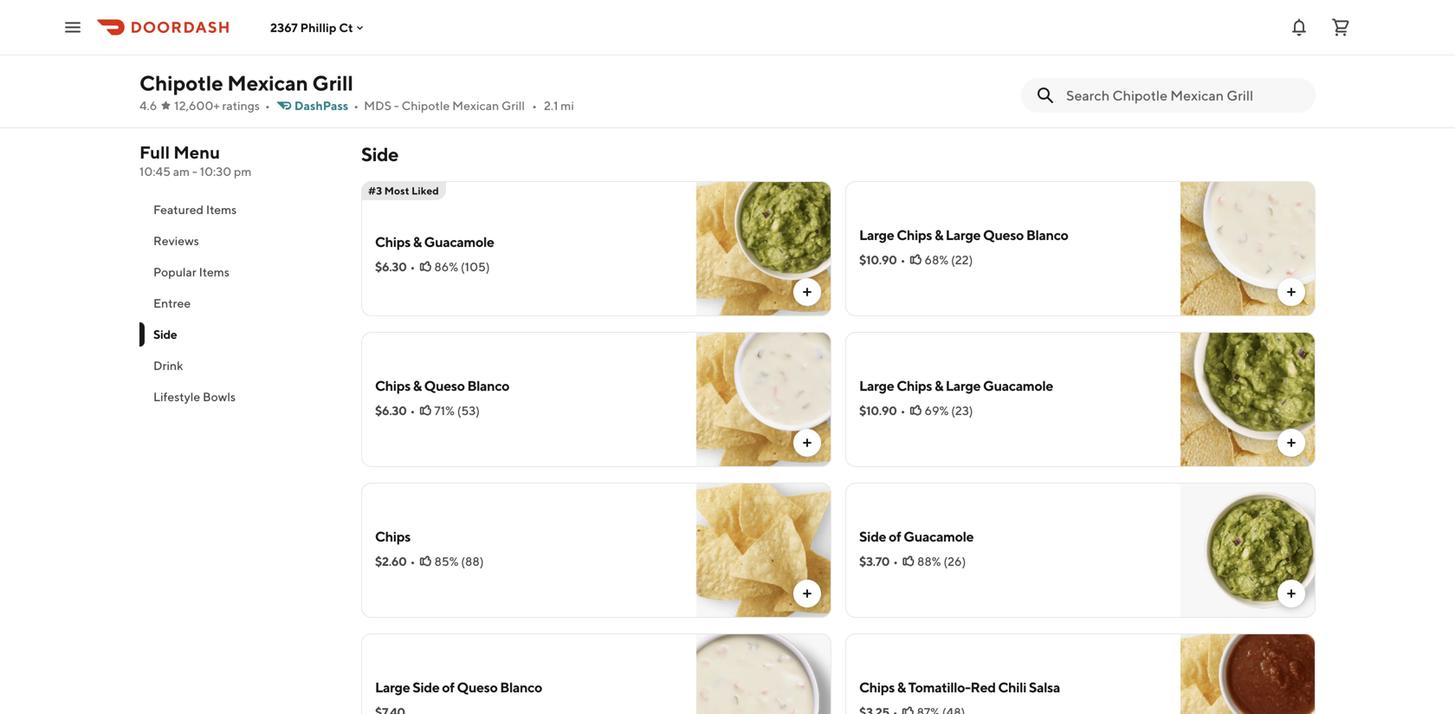Task type: locate. For each thing, give the bounding box(es) containing it.
86% (105)
[[434, 260, 490, 274]]

2 $6.30 • from the top
[[375, 403, 415, 418]]

0 vertical spatial $6.30 •
[[375, 260, 415, 274]]

$10.90
[[860, 253, 897, 267], [860, 403, 897, 418]]

of for grilled
[[927, 20, 938, 35]]

• for 85% (88)
[[410, 554, 415, 568]]

1 vertical spatial or
[[1137, 38, 1148, 52]]

guacamole
[[424, 234, 494, 250], [984, 377, 1054, 394], [904, 528, 974, 545]]

reviews button
[[140, 225, 341, 257]]

side of guacamole image
[[1181, 483, 1316, 618]]

• left 68%
[[901, 253, 906, 267]]

2 horizontal spatial guacamole
[[984, 377, 1054, 394]]

2 vertical spatial guacamole
[[904, 528, 974, 545]]

salsa
[[1029, 679, 1061, 695]]

1 vertical spatial queso
[[424, 377, 465, 394]]

lifestyle bowls
[[153, 390, 236, 404]]

1 horizontal spatial or
[[1137, 38, 1148, 52]]

2 vertical spatial queso
[[457, 679, 498, 695]]

your
[[860, 20, 885, 35]]

$6.30 • for 71% (53)
[[375, 403, 415, 418]]

4.6
[[140, 98, 157, 113]]

one taco image
[[1181, 0, 1316, 105]]

chipotle up 12,600+
[[140, 71, 223, 95]]

lifestyle bowls button
[[140, 381, 341, 412]]

chips
[[897, 227, 933, 243], [375, 234, 411, 250], [375, 377, 411, 394], [897, 377, 933, 394], [375, 528, 411, 545], [860, 679, 895, 695]]

0 vertical spatial blanco
[[1027, 227, 1069, 243]]

0 vertical spatial -
[[394, 98, 399, 113]]

or
[[1096, 20, 1107, 35], [1137, 38, 1148, 52]]

chipotle right mds
[[402, 98, 450, 113]]

0 horizontal spatial grill
[[312, 71, 353, 95]]

large for large chips & large guacamole
[[860, 377, 895, 394]]

add item to cart image
[[1285, 285, 1299, 299], [1285, 436, 1299, 450], [1285, 587, 1299, 601]]

1 vertical spatial $10.90 •
[[860, 403, 906, 418]]

1 $6.30 • from the top
[[375, 260, 415, 274]]

guacamole for chips & guacamole
[[424, 234, 494, 250]]

mexican up ratings
[[227, 71, 308, 95]]

• left 69%
[[901, 403, 906, 418]]

chipotle
[[140, 71, 223, 95], [402, 98, 450, 113]]

1 vertical spatial $10.90
[[860, 403, 897, 418]]

&
[[935, 227, 944, 243], [413, 234, 422, 250], [413, 377, 422, 394], [935, 377, 944, 394], [898, 679, 906, 695]]

grill
[[312, 71, 353, 95], [502, 98, 525, 113]]

menu
[[173, 142, 220, 162]]

1 horizontal spatial guacamole
[[904, 528, 974, 545]]

mi
[[561, 98, 574, 113]]

$6.30 down chips & guacamole
[[375, 260, 407, 274]]

1 $6.30 from the top
[[375, 260, 407, 274]]

0 horizontal spatial guacamole
[[424, 234, 494, 250]]

guacamole,
[[860, 38, 923, 52]]

chips for chips & guacamole
[[375, 234, 411, 250]]

0 vertical spatial guacamole
[[424, 234, 494, 250]]

0 vertical spatial of
[[927, 20, 938, 35]]

$10.90 • for large chips & large queso blanco
[[860, 253, 906, 267]]

bowls
[[203, 390, 236, 404]]

$10.90 for large chips & large queso blanco
[[860, 253, 897, 267]]

$6.30 left 71%
[[375, 403, 407, 418]]

blanco
[[1027, 227, 1069, 243], [467, 377, 510, 394], [500, 679, 542, 695]]

• for 71% (53)
[[410, 403, 415, 418]]

1 vertical spatial $6.30 •
[[375, 403, 415, 418]]

0 vertical spatial queso
[[984, 227, 1024, 243]]

• right "$3.70"
[[894, 554, 899, 568]]

large chips & large guacamole image
[[1181, 332, 1316, 467]]

$10.90 • left 68%
[[860, 253, 906, 267]]

$10.90 •
[[860, 253, 906, 267], [860, 403, 906, 418]]

1 horizontal spatial mexican
[[452, 98, 499, 113]]

popular items
[[153, 265, 230, 279]]

items for featured items
[[206, 202, 237, 217]]

1 horizontal spatial chipotle
[[402, 98, 450, 113]]

• right $2.60
[[410, 554, 415, 568]]

grill left 2.1
[[502, 98, 525, 113]]

large
[[860, 227, 895, 243], [946, 227, 981, 243], [860, 377, 895, 394], [946, 377, 981, 394], [375, 679, 410, 695]]

0 vertical spatial add item to cart image
[[1285, 285, 1299, 299]]

dashpass
[[294, 98, 349, 113]]

$6.30 for 71%
[[375, 403, 407, 418]]

$6.30 • down chips & guacamole
[[375, 260, 415, 274]]

- right mds
[[394, 98, 399, 113]]

full menu 10:45 am - 10:30 pm
[[140, 142, 252, 179]]

2 $6.30 from the top
[[375, 403, 407, 418]]

and
[[926, 38, 946, 52]]

1 vertical spatial add item to cart image
[[1285, 436, 1299, 450]]

2367 phillip ct
[[270, 20, 353, 34]]

1 $10.90 • from the top
[[860, 253, 906, 267]]

1 horizontal spatial -
[[394, 98, 399, 113]]

Item Search search field
[[1067, 86, 1302, 105]]

2 vertical spatial add item to cart image
[[1285, 587, 1299, 601]]

red
[[971, 679, 996, 695]]

$6.30 •
[[375, 260, 415, 274], [375, 403, 415, 418]]

toppings
[[1002, 38, 1050, 52]]

10:30
[[200, 164, 232, 179]]

85%
[[435, 554, 459, 568]]

large side of queso blanco
[[375, 679, 542, 695]]

• left 2.1
[[532, 98, 537, 113]]

#3 most liked
[[368, 185, 439, 197]]

1 vertical spatial mexican
[[452, 98, 499, 113]]

0 horizontal spatial -
[[192, 164, 198, 179]]

1 vertical spatial -
[[192, 164, 198, 179]]

$6.30 for 86%
[[375, 260, 407, 274]]

popular
[[153, 265, 197, 279]]

or right soft
[[1137, 38, 1148, 52]]

• down chips & guacamole
[[410, 260, 415, 274]]

1 add item to cart image from the top
[[1285, 285, 1299, 299]]

$2.60 •
[[375, 554, 415, 568]]

queso
[[984, 227, 1024, 243], [424, 377, 465, 394], [457, 679, 498, 695]]

- right am
[[192, 164, 198, 179]]

chips & guacamole image
[[697, 181, 832, 316]]

- inside full menu 10:45 am - 10:30 pm
[[192, 164, 198, 179]]

0 horizontal spatial of
[[442, 679, 455, 695]]

am
[[173, 164, 190, 179]]

0 horizontal spatial chipotle
[[140, 71, 223, 95]]

of
[[927, 20, 938, 35], [889, 528, 902, 545], [442, 679, 455, 695]]

items
[[206, 202, 237, 217], [199, 265, 230, 279]]

• for 88% (26)
[[894, 554, 899, 568]]

most
[[385, 185, 410, 197]]

grill up dashpass •
[[312, 71, 353, 95]]

1 horizontal spatial of
[[889, 528, 902, 545]]

1 vertical spatial grill
[[502, 98, 525, 113]]

drink
[[153, 358, 183, 373]]

$3.70 •
[[860, 554, 899, 568]]

phillip
[[300, 20, 337, 34]]

1 vertical spatial of
[[889, 528, 902, 545]]

$10.90 • for large chips & large guacamole
[[860, 403, 906, 418]]

0 items, open order cart image
[[1331, 17, 1352, 38]]

#3
[[368, 185, 382, 197]]

1 vertical spatial chipotle
[[402, 98, 450, 113]]

0 vertical spatial $10.90
[[860, 253, 897, 267]]

-
[[394, 98, 399, 113], [192, 164, 198, 179]]

0 vertical spatial items
[[206, 202, 237, 217]]

$10.90 • left 69%
[[860, 403, 906, 418]]

2 add item to cart image from the top
[[1285, 436, 1299, 450]]

2.1
[[544, 98, 558, 113]]

items up reviews button on the left top
[[206, 202, 237, 217]]

• left 71%
[[410, 403, 415, 418]]

1 vertical spatial items
[[199, 265, 230, 279]]

2 horizontal spatial of
[[927, 20, 938, 35]]

of inside 'your choice of freshly grilled meat, sofritas, or guacamole, and up to five toppings served in a soft or hard-shell tortilla.'
[[927, 20, 938, 35]]

$6.30 • left 71%
[[375, 403, 415, 418]]

0 vertical spatial $10.90 •
[[860, 253, 906, 267]]

hard-
[[860, 55, 890, 69]]

•
[[265, 98, 270, 113], [354, 98, 359, 113], [532, 98, 537, 113], [901, 253, 906, 267], [410, 260, 415, 274], [410, 403, 415, 418], [901, 403, 906, 418], [410, 554, 415, 568], [894, 554, 899, 568]]

1 vertical spatial $6.30
[[375, 403, 407, 418]]

add item to cart image
[[1285, 74, 1299, 88], [801, 285, 815, 299], [801, 436, 815, 450], [801, 587, 815, 601]]

$10.90 left 69%
[[860, 403, 897, 418]]

popular items button
[[140, 257, 341, 288]]

0 vertical spatial or
[[1096, 20, 1107, 35]]

2 $10.90 • from the top
[[860, 403, 906, 418]]

2 vertical spatial of
[[442, 679, 455, 695]]

large chips & large queso blanco
[[860, 227, 1069, 243]]

$10.90 left 68%
[[860, 253, 897, 267]]

0 horizontal spatial mexican
[[227, 71, 308, 95]]

mds
[[364, 98, 392, 113]]

mexican left 2.1
[[452, 98, 499, 113]]

1 $10.90 from the top
[[860, 253, 897, 267]]

in
[[1092, 38, 1102, 52]]

0 vertical spatial chipotle
[[140, 71, 223, 95]]

items right popular
[[199, 265, 230, 279]]

or up 'in'
[[1096, 20, 1107, 35]]

$6.30 • for 86% (105)
[[375, 260, 415, 274]]

2 $10.90 from the top
[[860, 403, 897, 418]]

0 vertical spatial $6.30
[[375, 260, 407, 274]]



Task type: describe. For each thing, give the bounding box(es) containing it.
2367 phillip ct button
[[270, 20, 367, 34]]

(23)
[[952, 403, 974, 418]]

freshly
[[940, 20, 977, 35]]

full
[[140, 142, 170, 162]]

(105)
[[461, 260, 490, 274]]

a
[[1105, 38, 1111, 52]]

(53)
[[457, 403, 480, 418]]

lifestyle
[[153, 390, 200, 404]]

& for chips & guacamole
[[413, 234, 422, 250]]

up
[[949, 38, 963, 52]]

1 vertical spatial guacamole
[[984, 377, 1054, 394]]

reviews
[[153, 234, 199, 248]]

add item to cart image for chips image
[[801, 587, 815, 601]]

drink button
[[140, 350, 341, 381]]

68%
[[925, 253, 949, 267]]

& for chips & tomatillo-red chili salsa
[[898, 679, 906, 695]]

chips image
[[697, 483, 832, 618]]

entree
[[153, 296, 191, 310]]

68% (22)
[[925, 253, 973, 267]]

0 vertical spatial mexican
[[227, 71, 308, 95]]

1 vertical spatial blanco
[[467, 377, 510, 394]]

12,600+ ratings •
[[174, 98, 270, 113]]

(26)
[[944, 554, 967, 568]]

pm
[[234, 164, 252, 179]]

• left mds
[[354, 98, 359, 113]]

12,600+
[[174, 98, 220, 113]]

large for large chips & large queso blanco
[[860, 227, 895, 243]]

add item to cart image for queso
[[1285, 285, 1299, 299]]

69%
[[925, 403, 949, 418]]

entree button
[[140, 288, 341, 319]]

71% (53)
[[434, 403, 480, 418]]

86%
[[434, 260, 459, 274]]

69% (23)
[[925, 403, 974, 418]]

shell
[[890, 55, 916, 69]]

$3.70
[[860, 554, 890, 568]]

featured items
[[153, 202, 237, 217]]

& for chips & queso blanco
[[413, 377, 422, 394]]

guacamole for side of guacamole
[[904, 528, 974, 545]]

(88)
[[461, 554, 484, 568]]

0 horizontal spatial or
[[1096, 20, 1107, 35]]

add item to cart image for guacamole
[[1285, 436, 1299, 450]]

side of guacamole
[[860, 528, 974, 545]]

chips & queso blanco
[[375, 377, 510, 394]]

add item to cart image for chips & guacamole image at top
[[801, 285, 815, 299]]

chips for chips & tomatillo-red chili salsa
[[860, 679, 895, 695]]

chips & guacamole
[[375, 234, 494, 250]]

ratings
[[222, 98, 260, 113]]

notification bell image
[[1289, 17, 1310, 38]]

large chips & large guacamole
[[860, 377, 1054, 394]]

soft
[[1114, 38, 1135, 52]]

$2.60
[[375, 554, 407, 568]]

71%
[[434, 403, 455, 418]]

0 vertical spatial grill
[[312, 71, 353, 95]]

chips & queso blanco image
[[697, 332, 832, 467]]

five
[[979, 38, 1000, 52]]

chili
[[999, 679, 1027, 695]]

liked
[[412, 185, 439, 197]]

10:45
[[140, 164, 171, 179]]

ct
[[339, 20, 353, 34]]

tortilla.
[[918, 55, 957, 69]]

kid's quesadilla image
[[697, 0, 832, 105]]

featured
[[153, 202, 204, 217]]

chips & tomatillo-red chili salsa image
[[1181, 633, 1316, 714]]

of for blanco
[[442, 679, 455, 695]]

featured items button
[[140, 194, 341, 225]]

(22)
[[952, 253, 973, 267]]

large side of queso blanco image
[[697, 633, 832, 714]]

• right ratings
[[265, 98, 270, 113]]

to
[[966, 38, 977, 52]]

2 vertical spatial blanco
[[500, 679, 542, 695]]

sofritas,
[[1050, 20, 1093, 35]]

open menu image
[[62, 17, 83, 38]]

3 add item to cart image from the top
[[1285, 587, 1299, 601]]

• for 69% (23)
[[901, 403, 906, 418]]

your choice of freshly grilled meat, sofritas, or guacamole, and up to five toppings served in a soft or hard-shell tortilla.
[[860, 20, 1148, 69]]

chips & tomatillo-red chili salsa
[[860, 679, 1061, 695]]

large for large side of queso blanco
[[375, 679, 410, 695]]

$10.90 for large chips & large guacamole
[[860, 403, 897, 418]]

large chips & large queso blanco image
[[1181, 181, 1316, 316]]

meat,
[[1017, 20, 1048, 35]]

served
[[1053, 38, 1090, 52]]

items for popular items
[[199, 265, 230, 279]]

• for 86% (105)
[[410, 260, 415, 274]]

chipotle mexican grill
[[140, 71, 353, 95]]

add item to cart image for chips & queso blanco image
[[801, 436, 815, 450]]

• for 68% (22)
[[901, 253, 906, 267]]

1 horizontal spatial grill
[[502, 98, 525, 113]]

85% (88)
[[435, 554, 484, 568]]

chips for chips
[[375, 528, 411, 545]]

grilled
[[979, 20, 1014, 35]]

choice
[[887, 20, 924, 35]]

mds - chipotle mexican grill • 2.1 mi
[[364, 98, 574, 113]]

dashpass •
[[294, 98, 359, 113]]

88%
[[918, 554, 942, 568]]

chips for chips & queso blanco
[[375, 377, 411, 394]]

tomatillo-
[[909, 679, 971, 695]]

88% (26)
[[918, 554, 967, 568]]

2367
[[270, 20, 298, 34]]



Task type: vqa. For each thing, say whether or not it's contained in the screenshot.
Other near me Link
no



